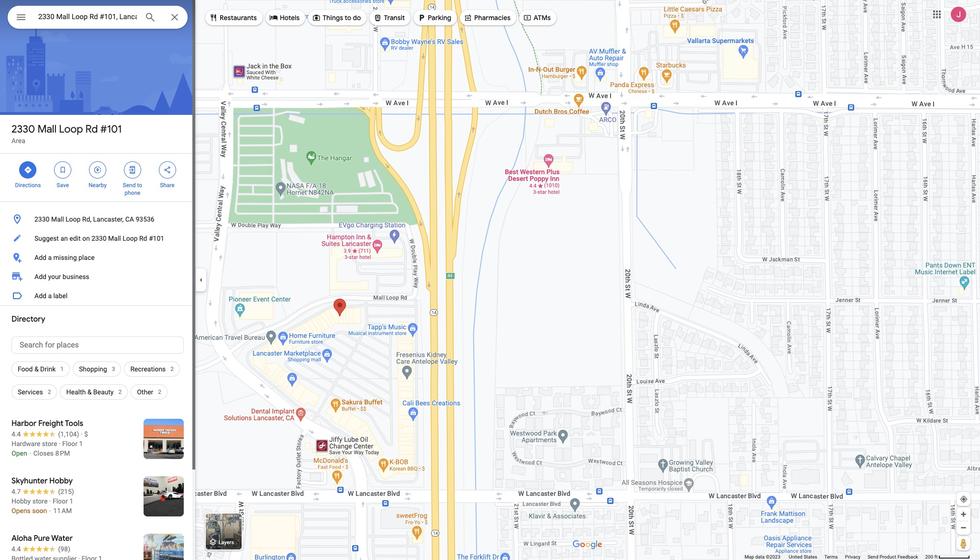 Task type: locate. For each thing, give the bounding box(es) containing it.
· inside hobby store · floor 1 opens soon ⋅ 11 am
[[49, 497, 51, 505]]

1 horizontal spatial send
[[868, 554, 879, 560]]

store inside hobby store · floor 1 opens soon ⋅ 11 am
[[32, 497, 48, 505]]

& for beauty
[[87, 388, 92, 396]]

⋅
[[29, 450, 32, 457], [49, 507, 52, 515]]

floor up 11 am
[[53, 497, 68, 505]]

1 vertical spatial 4.4
[[11, 545, 21, 553]]

4.4 down harbor
[[11, 430, 21, 438]]

2 right "services"
[[48, 389, 51, 395]]

⋅ down hardware on the left bottom
[[29, 450, 32, 457]]

2 right other
[[158, 389, 161, 395]]

pure
[[34, 534, 50, 543]]

0 vertical spatial &
[[34, 365, 39, 373]]

0 horizontal spatial 1
[[60, 366, 64, 372]]

0 vertical spatial send
[[123, 182, 136, 189]]

atms
[[534, 13, 551, 22]]

2 a from the top
[[48, 292, 52, 300]]

2330
[[11, 123, 35, 136], [34, 215, 50, 223], [92, 235, 107, 242]]

4.4 inside image
[[11, 430, 21, 438]]

add down suggest
[[34, 254, 46, 261]]

floor inside hardware store · floor 1 open ⋅ closes 8 pm
[[62, 440, 77, 448]]

3 add from the top
[[34, 292, 46, 300]]

zoom out image
[[960, 524, 968, 531]]

1 vertical spatial hobby
[[11, 497, 31, 505]]

1 vertical spatial send
[[868, 554, 879, 560]]

1 down (215)
[[70, 497, 73, 505]]

1 vertical spatial &
[[87, 388, 92, 396]]

2330 up area
[[11, 123, 35, 136]]

to up phone
[[137, 182, 142, 189]]

label
[[53, 292, 68, 300]]

hobby up opens
[[11, 497, 31, 505]]

send left product
[[868, 554, 879, 560]]

collapse side panel image
[[196, 275, 206, 285]]

0 vertical spatial loop
[[59, 123, 83, 136]]

mall inside "2330 mall loop rd #101 area"
[[38, 123, 57, 136]]

0 horizontal spatial to
[[137, 182, 142, 189]]

200 ft
[[926, 554, 938, 560]]

loop up 
[[59, 123, 83, 136]]

a left label
[[48, 292, 52, 300]]

1 4.4 from the top
[[11, 430, 21, 438]]

floor down (1,104) on the bottom left of the page
[[62, 440, 77, 448]]

services
[[18, 388, 43, 396]]

1 add from the top
[[34, 254, 46, 261]]

2 inside services 2
[[48, 389, 51, 395]]

1
[[60, 366, 64, 372], [79, 440, 83, 448], [70, 497, 73, 505]]

send inside send to phone
[[123, 182, 136, 189]]

store for freight
[[42, 440, 57, 448]]

missing
[[53, 254, 77, 261]]

1 horizontal spatial to
[[345, 13, 351, 22]]

⋅ right soon on the bottom of the page
[[49, 507, 52, 515]]

3
[[112, 366, 115, 372]]

1 vertical spatial rd
[[139, 235, 147, 242]]

united states
[[789, 554, 818, 560]]

rd
[[85, 123, 98, 136], [139, 235, 147, 242]]

2 horizontal spatial ·
[[81, 430, 83, 438]]

add
[[34, 254, 46, 261], [34, 273, 46, 281], [34, 292, 46, 300]]

footer
[[745, 554, 926, 560]]

4.7 stars 215 reviews image
[[11, 487, 74, 497]]

on
[[82, 235, 90, 242]]

0 vertical spatial store
[[42, 440, 57, 448]]

store inside hardware store · floor 1 open ⋅ closes 8 pm
[[42, 440, 57, 448]]

4.4 down aloha
[[11, 545, 21, 553]]

1 vertical spatial floor
[[53, 497, 68, 505]]

 pharmacies
[[464, 12, 511, 23]]

product
[[880, 554, 897, 560]]

add your business
[[34, 273, 89, 281]]

& right 'food'
[[34, 365, 39, 373]]

0 vertical spatial 4.4
[[11, 430, 21, 438]]

2 right recreations
[[171, 366, 174, 372]]


[[418, 12, 426, 23]]

floor for hobby
[[53, 497, 68, 505]]

(215)
[[58, 488, 74, 496]]


[[209, 12, 218, 23]]

1 horizontal spatial ⋅
[[49, 507, 52, 515]]

1 horizontal spatial rd
[[139, 235, 147, 242]]

do
[[353, 13, 361, 22]]

 restaurants
[[209, 12, 257, 23]]

0 vertical spatial #101
[[100, 123, 122, 136]]

1 horizontal spatial #101
[[149, 235, 164, 242]]

rd down 93536
[[139, 235, 147, 242]]

& right health
[[87, 388, 92, 396]]

0 horizontal spatial rd
[[85, 123, 98, 136]]

· $
[[81, 430, 88, 438]]

None field
[[38, 11, 137, 23]]

2330 right on at the left of the page
[[92, 235, 107, 242]]

show your location image
[[960, 495, 969, 504]]

2 vertical spatial 1
[[70, 497, 73, 505]]

0 horizontal spatial ·
[[49, 497, 51, 505]]

1 vertical spatial ·
[[59, 440, 61, 448]]

1 vertical spatial 2330
[[34, 215, 50, 223]]

freight
[[38, 419, 63, 429]]

4.4 stars 98 reviews image
[[11, 544, 70, 554]]

store up soon on the bottom of the page
[[32, 497, 48, 505]]

2330 up suggest
[[34, 215, 50, 223]]

1 for hobby
[[70, 497, 73, 505]]

edit
[[70, 235, 81, 242]]

add left your
[[34, 273, 46, 281]]

0 vertical spatial to
[[345, 13, 351, 22]]

loop down ca
[[123, 235, 138, 242]]

1 right 'drink'
[[60, 366, 64, 372]]

rd inside button
[[139, 235, 147, 242]]

1 inside hobby store · floor 1 opens soon ⋅ 11 am
[[70, 497, 73, 505]]

to
[[345, 13, 351, 22], [137, 182, 142, 189]]

0 horizontal spatial ⋅
[[29, 450, 32, 457]]

closes
[[33, 450, 54, 457]]

· inside hardware store · floor 1 open ⋅ closes 8 pm
[[59, 440, 61, 448]]

&
[[34, 365, 39, 373], [87, 388, 92, 396]]

hobby inside hobby store · floor 1 opens soon ⋅ 11 am
[[11, 497, 31, 505]]

directory
[[11, 315, 45, 324]]

rd up the 
[[85, 123, 98, 136]]

2330 mall loop rd #101 main content
[[0, 0, 195, 560]]


[[464, 12, 473, 23]]

loop
[[59, 123, 83, 136], [66, 215, 81, 223], [123, 235, 138, 242]]

loop inside "2330 mall loop rd #101 area"
[[59, 123, 83, 136]]

shopping
[[79, 365, 107, 373]]

4.4 stars 1,104 reviews image
[[11, 429, 79, 439]]

map
[[745, 554, 754, 560]]

1 horizontal spatial hobby
[[49, 476, 73, 486]]

an
[[61, 235, 68, 242]]

2 4.4 from the top
[[11, 545, 21, 553]]

1 vertical spatial add
[[34, 273, 46, 281]]

0 vertical spatial hobby
[[49, 476, 73, 486]]


[[24, 165, 32, 175]]

0 vertical spatial 2330
[[11, 123, 35, 136]]

4.4 inside image
[[11, 545, 21, 553]]

2 for other
[[158, 389, 161, 395]]

0 vertical spatial mall
[[38, 123, 57, 136]]

other 2
[[137, 388, 161, 396]]

1 vertical spatial #101
[[149, 235, 164, 242]]

None text field
[[11, 337, 184, 354]]

0 vertical spatial ⋅
[[29, 450, 32, 457]]

skyhunter
[[11, 476, 48, 486]]

layers
[[219, 540, 234, 546]]

· left $
[[81, 430, 83, 438]]


[[523, 12, 532, 23]]

0 vertical spatial 1
[[60, 366, 64, 372]]

& for drink
[[34, 365, 39, 373]]

4.4 for (1,104)
[[11, 430, 21, 438]]

send for send product feedback
[[868, 554, 879, 560]]

93536
[[136, 215, 155, 223]]

#101 inside "2330 mall loop rd #101 area"
[[100, 123, 122, 136]]

1 vertical spatial to
[[137, 182, 142, 189]]

#101 down 93536
[[149, 235, 164, 242]]

1 horizontal spatial &
[[87, 388, 92, 396]]

1 vertical spatial a
[[48, 292, 52, 300]]

0 horizontal spatial #101
[[100, 123, 122, 136]]

0 vertical spatial a
[[48, 254, 52, 261]]

terms
[[825, 554, 838, 560]]

1 inside food & drink 1
[[60, 366, 64, 372]]


[[163, 165, 172, 175]]

©2023
[[766, 554, 781, 560]]

2 horizontal spatial 1
[[79, 440, 83, 448]]

mall
[[38, 123, 57, 136], [51, 215, 64, 223], [108, 235, 121, 242]]

floor
[[62, 440, 77, 448], [53, 497, 68, 505]]

1 a from the top
[[48, 254, 52, 261]]

1 inside hardware store · floor 1 open ⋅ closes 8 pm
[[79, 440, 83, 448]]

2 right beauty
[[118, 389, 122, 395]]

2 inside other 2
[[158, 389, 161, 395]]

send inside button
[[868, 554, 879, 560]]

1 vertical spatial loop
[[66, 215, 81, 223]]

aloha
[[11, 534, 32, 543]]

send for send to phone
[[123, 182, 136, 189]]

send up phone
[[123, 182, 136, 189]]

add a missing place button
[[0, 248, 195, 267]]

loop for rd
[[59, 123, 83, 136]]

feedback
[[898, 554, 919, 560]]

a
[[48, 254, 52, 261], [48, 292, 52, 300]]

harbor
[[11, 419, 37, 429]]

2330 inside "2330 mall loop rd #101 area"
[[11, 123, 35, 136]]

 search field
[[8, 6, 188, 31]]

0 vertical spatial add
[[34, 254, 46, 261]]

footer containing map data ©2023
[[745, 554, 926, 560]]

2 vertical spatial ·
[[49, 497, 51, 505]]

to left do at the left top of page
[[345, 13, 351, 22]]

1 horizontal spatial ·
[[59, 440, 61, 448]]

1 down · $
[[79, 440, 83, 448]]

0 vertical spatial rd
[[85, 123, 98, 136]]


[[269, 12, 278, 23]]

add for add a label
[[34, 292, 46, 300]]

none field inside "2330 mall loop rd #101, lancaster, ca 93536" field
[[38, 11, 137, 23]]

lancaster,
[[93, 215, 124, 223]]

a for missing
[[48, 254, 52, 261]]

·
[[81, 430, 83, 438], [59, 440, 61, 448], [49, 497, 51, 505]]

shopping 3
[[79, 365, 115, 373]]

hobby up (215)
[[49, 476, 73, 486]]

2 vertical spatial add
[[34, 292, 46, 300]]

0 vertical spatial floor
[[62, 440, 77, 448]]

hobby
[[49, 476, 73, 486], [11, 497, 31, 505]]

(1,104)
[[58, 430, 79, 438]]

phone
[[125, 190, 140, 196]]

#101 up the 
[[100, 123, 122, 136]]

1 vertical spatial 1
[[79, 440, 83, 448]]

· up "8 pm"
[[59, 440, 61, 448]]

0 horizontal spatial &
[[34, 365, 39, 373]]

0 horizontal spatial send
[[123, 182, 136, 189]]

2 inside the recreations 2
[[171, 366, 174, 372]]

loop left rd,
[[66, 215, 81, 223]]


[[312, 12, 321, 23]]

1 vertical spatial mall
[[51, 215, 64, 223]]

health
[[66, 388, 86, 396]]

things
[[323, 13, 343, 22]]

a left missing
[[48, 254, 52, 261]]

store down 4.4 stars 1,104 reviews image
[[42, 440, 57, 448]]

floor inside hobby store · floor 1 opens soon ⋅ 11 am
[[53, 497, 68, 505]]

· down 4.7 stars 215 reviews image
[[49, 497, 51, 505]]

water
[[51, 534, 73, 543]]

1 horizontal spatial 1
[[70, 497, 73, 505]]

opens
[[11, 507, 31, 515]]

2 add from the top
[[34, 273, 46, 281]]

add left label
[[34, 292, 46, 300]]

add a missing place
[[34, 254, 95, 261]]

1 vertical spatial ⋅
[[49, 507, 52, 515]]

floor for freight
[[62, 440, 77, 448]]

states
[[804, 554, 818, 560]]

1 vertical spatial store
[[32, 497, 48, 505]]

0 horizontal spatial hobby
[[11, 497, 31, 505]]


[[15, 11, 27, 24]]



Task type: describe. For each thing, give the bounding box(es) containing it.
save
[[57, 182, 69, 189]]

send to phone
[[123, 182, 142, 196]]

mall for rd,
[[51, 215, 64, 223]]

2 vertical spatial 2330
[[92, 235, 107, 242]]

hardware
[[11, 440, 40, 448]]


[[128, 165, 137, 175]]

beauty
[[93, 388, 114, 396]]

$
[[84, 430, 88, 438]]

actions for 2330 mall loop rd #101 region
[[0, 154, 195, 202]]

footer inside google maps element
[[745, 554, 926, 560]]

parking
[[428, 13, 451, 22]]

2 for recreations
[[171, 366, 174, 372]]

· for skyhunter hobby
[[49, 497, 51, 505]]

recreations 2
[[130, 365, 174, 373]]

drink
[[40, 365, 56, 373]]

2 vertical spatial loop
[[123, 235, 138, 242]]

hobby store · floor 1 opens soon ⋅ 11 am
[[11, 497, 73, 515]]

send product feedback
[[868, 554, 919, 560]]

google maps element
[[0, 0, 981, 560]]

2 for services
[[48, 389, 51, 395]]

suggest an edit on 2330 mall loop rd #101 button
[[0, 229, 195, 248]]

add your business link
[[0, 267, 195, 286]]


[[374, 12, 382, 23]]

rd inside "2330 mall loop rd #101 area"
[[85, 123, 98, 136]]

send product feedback button
[[868, 554, 919, 560]]

your
[[48, 273, 61, 281]]

1 for freight
[[79, 440, 83, 448]]

pharmacies
[[474, 13, 511, 22]]

hotels
[[280, 13, 300, 22]]

loop for rd,
[[66, 215, 81, 223]]

google account: james peterson  
(james.peterson1902@gmail.com) image
[[951, 7, 967, 22]]

food
[[18, 365, 33, 373]]

zoom in image
[[960, 511, 968, 518]]

ft
[[935, 554, 938, 560]]

store for hobby
[[32, 497, 48, 505]]

⋅ inside hobby store · floor 1 opens soon ⋅ 11 am
[[49, 507, 52, 515]]

directions
[[15, 182, 41, 189]]

suggest an edit on 2330 mall loop rd #101
[[34, 235, 164, 242]]

2330 for rd,
[[34, 215, 50, 223]]

hardware store · floor 1 open ⋅ closes 8 pm
[[11, 440, 83, 457]]

health & beauty 2
[[66, 388, 122, 396]]

business
[[63, 273, 89, 281]]

united states button
[[789, 554, 818, 560]]

price: inexpensive image
[[84, 430, 88, 438]]

to inside send to phone
[[137, 182, 142, 189]]

#101 inside button
[[149, 235, 164, 242]]

a for label
[[48, 292, 52, 300]]

suggest
[[34, 235, 59, 242]]

200 ft button
[[926, 554, 971, 560]]

skyhunter hobby
[[11, 476, 73, 486]]

2330 mall loop rd, lancaster, ca 93536
[[34, 215, 155, 223]]

rd,
[[82, 215, 92, 223]]

mall for rd
[[38, 123, 57, 136]]

 hotels
[[269, 12, 300, 23]]

2330 Mall Loop Rd #101, Lancaster, CA 93536 field
[[8, 6, 188, 29]]

2330 mall loop rd #101 area
[[11, 123, 122, 145]]

united
[[789, 554, 803, 560]]

4.7
[[11, 488, 21, 496]]

add for add a missing place
[[34, 254, 46, 261]]

soon
[[32, 507, 47, 515]]

8 pm
[[55, 450, 70, 457]]

2 vertical spatial mall
[[108, 235, 121, 242]]

none text field inside 2330 mall loop rd #101 main content
[[11, 337, 184, 354]]

 button
[[8, 6, 34, 31]]

11 am
[[53, 507, 72, 515]]

share
[[160, 182, 175, 189]]

data
[[756, 554, 765, 560]]

2330 for rd
[[11, 123, 35, 136]]

· for harbor freight tools
[[59, 440, 61, 448]]

nearby
[[89, 182, 107, 189]]

add a label button
[[0, 286, 195, 305]]

0 vertical spatial ·
[[81, 430, 83, 438]]


[[93, 165, 102, 175]]

 atms
[[523, 12, 551, 23]]

add for add your business
[[34, 273, 46, 281]]

map data ©2023
[[745, 554, 782, 560]]


[[59, 165, 67, 175]]

show street view coverage image
[[957, 536, 971, 551]]

place
[[79, 254, 95, 261]]

4.4 for (98)
[[11, 545, 21, 553]]

privacy
[[845, 554, 861, 560]]

(98)
[[58, 545, 70, 553]]

2330 mall loop rd, lancaster, ca 93536 button
[[0, 210, 195, 229]]

200
[[926, 554, 934, 560]]

recreations
[[130, 365, 166, 373]]

terms button
[[825, 554, 838, 560]]

 transit
[[374, 12, 405, 23]]

area
[[11, 137, 25, 145]]

 things to do
[[312, 12, 361, 23]]

⋅ inside hardware store · floor 1 open ⋅ closes 8 pm
[[29, 450, 32, 457]]

other
[[137, 388, 153, 396]]

2 inside health & beauty 2
[[118, 389, 122, 395]]

open
[[11, 450, 27, 457]]

services 2
[[18, 388, 51, 396]]

restaurants
[[220, 13, 257, 22]]

to inside  things to do
[[345, 13, 351, 22]]

food & drink 1
[[18, 365, 64, 373]]



Task type: vqa. For each thing, say whether or not it's contained in the screenshot.
the 2
yes



